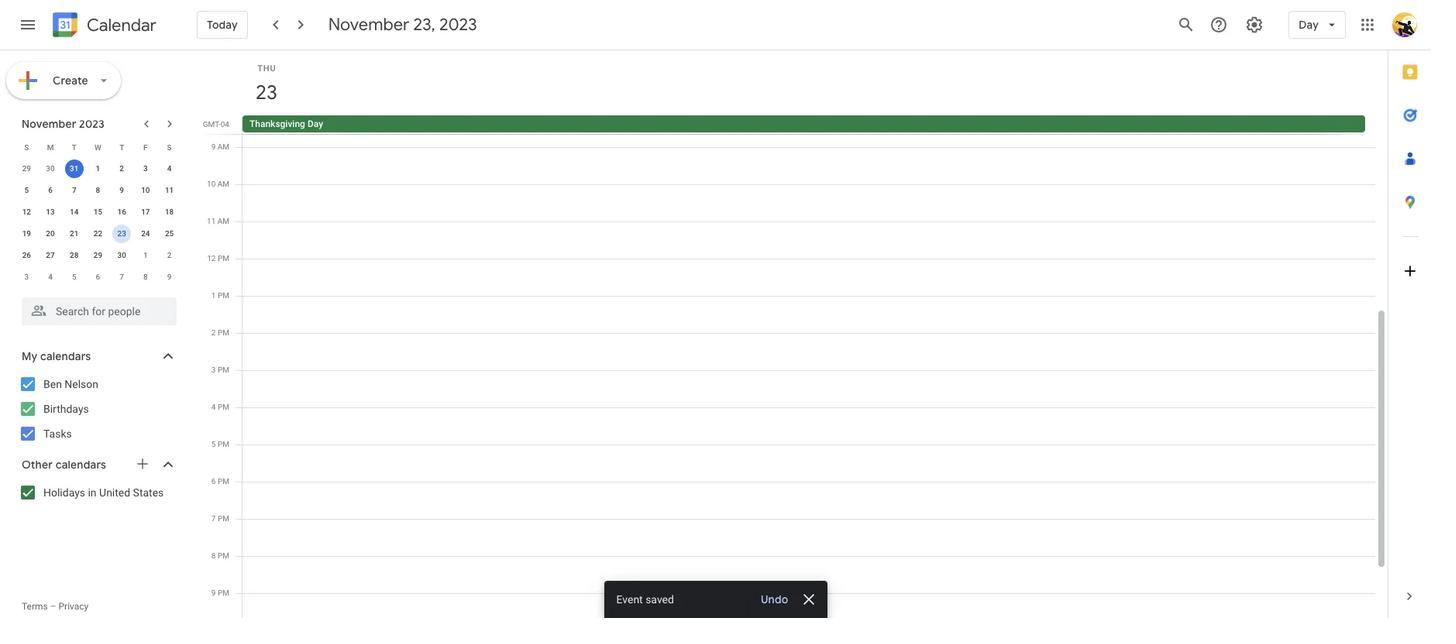 Task type: describe. For each thing, give the bounding box(es) containing it.
21 element
[[65, 225, 84, 243]]

13 element
[[41, 203, 60, 222]]

pm for 2 pm
[[218, 329, 229, 337]]

6 for december 6 element
[[96, 273, 100, 281]]

pm for 7 pm
[[218, 515, 229, 523]]

04
[[221, 120, 229, 129]]

thu 23
[[255, 64, 277, 105]]

pm for 3 pm
[[218, 366, 229, 374]]

december 2 element
[[160, 247, 179, 265]]

event
[[617, 594, 643, 606]]

today button
[[197, 6, 248, 43]]

privacy
[[59, 602, 89, 612]]

ben
[[43, 378, 62, 391]]

1 t from the left
[[72, 143, 77, 152]]

privacy link
[[59, 602, 89, 612]]

13
[[46, 208, 55, 216]]

other calendars
[[22, 458, 106, 472]]

nelson
[[65, 378, 98, 391]]

terms
[[22, 602, 48, 612]]

25
[[165, 229, 174, 238]]

6 for 6 pm
[[212, 478, 216, 486]]

thanksgiving day
[[250, 119, 323, 129]]

ben nelson
[[43, 378, 98, 391]]

today
[[207, 18, 238, 32]]

pm for 1 pm
[[218, 291, 229, 300]]

24
[[141, 229, 150, 238]]

5 for december 5 "element"
[[72, 273, 76, 281]]

saved
[[646, 594, 674, 606]]

gmt-
[[203, 120, 221, 129]]

27 element
[[41, 247, 60, 265]]

november 2023 grid
[[15, 136, 181, 288]]

other
[[22, 458, 53, 472]]

undo
[[761, 593, 789, 607]]

2 t from the left
[[119, 143, 124, 152]]

16 element
[[113, 203, 131, 222]]

row containing 29
[[15, 158, 181, 180]]

2 for december 2 element
[[167, 251, 172, 260]]

29 element
[[89, 247, 107, 265]]

day button
[[1289, 6, 1347, 43]]

november for november 23, 2023
[[328, 14, 410, 36]]

15
[[94, 208, 102, 216]]

1 horizontal spatial 2023
[[440, 14, 477, 36]]

1 for 1 pm
[[212, 291, 216, 300]]

28
[[70, 251, 79, 260]]

2 pm
[[212, 329, 229, 337]]

30 element
[[113, 247, 131, 265]]

november 23, 2023
[[328, 14, 477, 36]]

21
[[70, 229, 79, 238]]

holidays in united states
[[43, 487, 164, 499]]

26 element
[[17, 247, 36, 265]]

row containing 5
[[15, 180, 181, 202]]

9 up 16
[[120, 186, 124, 195]]

31 cell
[[62, 158, 86, 180]]

december 4 element
[[41, 268, 60, 287]]

pm for 5 pm
[[218, 440, 229, 449]]

19 element
[[17, 225, 36, 243]]

16
[[117, 208, 126, 216]]

10 element
[[136, 181, 155, 200]]

4 pm
[[212, 403, 229, 412]]

15 element
[[89, 203, 107, 222]]

1 horizontal spatial 4
[[167, 164, 172, 173]]

26
[[22, 251, 31, 260]]

5 pm
[[212, 440, 229, 449]]

0 horizontal spatial 6
[[48, 186, 53, 195]]

6 pm
[[212, 478, 229, 486]]

8 for 8 pm
[[212, 552, 216, 560]]

30 for 30 element
[[117, 251, 126, 260]]

terms link
[[22, 602, 48, 612]]

29 for october 29 element
[[22, 164, 31, 173]]

thanksgiving day row
[[236, 116, 1388, 134]]

row containing 3
[[15, 267, 181, 288]]

am for 11 am
[[218, 217, 229, 226]]

1 for december 1 element
[[143, 251, 148, 260]]

3 pm
[[212, 366, 229, 374]]

17 element
[[136, 203, 155, 222]]

december 8 element
[[136, 268, 155, 287]]

14 element
[[65, 203, 84, 222]]

12 element
[[17, 203, 36, 222]]

25 element
[[160, 225, 179, 243]]

states
[[133, 487, 164, 499]]

17
[[141, 208, 150, 216]]

pm for 8 pm
[[218, 552, 229, 560]]

pm for 4 pm
[[218, 403, 229, 412]]

terms – privacy
[[22, 602, 89, 612]]

calendar heading
[[84, 14, 156, 36]]

23,
[[414, 14, 436, 36]]

0 horizontal spatial 1
[[96, 164, 100, 173]]

24 element
[[136, 225, 155, 243]]

pm for 9 pm
[[218, 589, 229, 598]]

f
[[143, 143, 148, 152]]

birthdays
[[43, 403, 89, 416]]

30 for october 30 element
[[46, 164, 55, 173]]

other calendars button
[[3, 453, 192, 478]]

3 for december 3 element
[[24, 273, 29, 281]]

0 vertical spatial 5
[[24, 186, 29, 195]]

0 vertical spatial 3
[[143, 164, 148, 173]]

in
[[88, 487, 97, 499]]

my calendars
[[22, 350, 91, 364]]

am for 9 am
[[218, 143, 229, 151]]

row group containing 29
[[15, 158, 181, 288]]

19
[[22, 229, 31, 238]]

0 vertical spatial 2
[[120, 164, 124, 173]]

8 for december 8 element at the left top of the page
[[143, 273, 148, 281]]

2 s from the left
[[167, 143, 172, 152]]

0 horizontal spatial 2023
[[79, 117, 105, 131]]

my calendars button
[[3, 344, 192, 369]]



Task type: vqa. For each thing, say whether or not it's contained in the screenshot.
Bday button
no



Task type: locate. For each thing, give the bounding box(es) containing it.
7 for 7 pm
[[212, 515, 216, 523]]

row containing 26
[[15, 245, 181, 267]]

3 inside grid
[[212, 366, 216, 374]]

5 for 5 pm
[[212, 440, 216, 449]]

row containing s
[[15, 136, 181, 158]]

30 inside 30 element
[[117, 251, 126, 260]]

31
[[70, 164, 79, 173]]

10 am
[[207, 180, 229, 188]]

8 inside 23 grid
[[212, 552, 216, 560]]

row down 29 element
[[15, 267, 181, 288]]

tasks
[[43, 428, 72, 440]]

thursday, november 23 element
[[249, 75, 284, 111]]

7 for december 7 element
[[120, 273, 124, 281]]

december 5 element
[[65, 268, 84, 287]]

row down 22 element
[[15, 245, 181, 267]]

2 down 25 element
[[167, 251, 172, 260]]

pm up 5 pm
[[218, 403, 229, 412]]

29 down 22 element
[[94, 251, 102, 260]]

2 up 3 pm
[[212, 329, 216, 337]]

pm
[[218, 254, 229, 263], [218, 291, 229, 300], [218, 329, 229, 337], [218, 366, 229, 374], [218, 403, 229, 412], [218, 440, 229, 449], [218, 478, 229, 486], [218, 515, 229, 523], [218, 552, 229, 560], [218, 589, 229, 598]]

1 vertical spatial 3
[[24, 273, 29, 281]]

0 horizontal spatial day
[[308, 119, 323, 129]]

0 horizontal spatial 3
[[24, 273, 29, 281]]

1 horizontal spatial 5
[[72, 273, 76, 281]]

november left "23,"
[[328, 14, 410, 36]]

october 31, today element
[[65, 160, 84, 178]]

12 down 11 am
[[207, 254, 216, 263]]

8 pm
[[212, 552, 229, 560]]

3 am from the top
[[218, 217, 229, 226]]

18 element
[[160, 203, 179, 222]]

2 row from the top
[[15, 158, 181, 180]]

pm up 1 pm
[[218, 254, 229, 263]]

main drawer image
[[19, 16, 37, 34]]

create button
[[6, 62, 121, 99]]

2 am from the top
[[218, 180, 229, 188]]

2 for 2 pm
[[212, 329, 216, 337]]

my calendars list
[[3, 372, 192, 447]]

pm down the 8 pm
[[218, 589, 229, 598]]

1 vertical spatial 4
[[48, 273, 53, 281]]

1 vertical spatial 6
[[96, 273, 100, 281]]

december 7 element
[[113, 268, 131, 287]]

1 down 24 element
[[143, 251, 148, 260]]

2 vertical spatial 5
[[212, 440, 216, 449]]

20 element
[[41, 225, 60, 243]]

10
[[207, 180, 216, 188], [141, 186, 150, 195]]

9 am
[[211, 143, 229, 151]]

2 horizontal spatial 3
[[212, 366, 216, 374]]

0 vertical spatial 29
[[22, 164, 31, 173]]

2 vertical spatial 2
[[212, 329, 216, 337]]

2 vertical spatial 3
[[212, 366, 216, 374]]

10 for 10
[[141, 186, 150, 195]]

day right settings menu image
[[1299, 18, 1319, 32]]

0 vertical spatial 6
[[48, 186, 53, 195]]

row containing 12
[[15, 202, 181, 223]]

4 down the 27 element
[[48, 273, 53, 281]]

9 for "december 9" element
[[167, 273, 172, 281]]

1 pm from the top
[[218, 254, 229, 263]]

add other calendars image
[[135, 457, 150, 472]]

1 horizontal spatial 6
[[96, 273, 100, 281]]

1 horizontal spatial november
[[328, 14, 410, 36]]

6 pm from the top
[[218, 440, 229, 449]]

november
[[328, 14, 410, 36], [22, 117, 76, 131]]

9 pm from the top
[[218, 552, 229, 560]]

0 horizontal spatial t
[[72, 143, 77, 152]]

8 up 15
[[96, 186, 100, 195]]

10 up 11 am
[[207, 180, 216, 188]]

Search for people text field
[[31, 298, 167, 326]]

event saved
[[617, 594, 674, 606]]

calendar element
[[50, 9, 156, 43]]

9 for 9 pm
[[212, 589, 216, 598]]

22
[[94, 229, 102, 238]]

0 vertical spatial 4
[[167, 164, 172, 173]]

row containing 19
[[15, 223, 181, 245]]

11
[[165, 186, 174, 195], [207, 217, 216, 226]]

30 down 23 element
[[117, 251, 126, 260]]

2 vertical spatial 7
[[212, 515, 216, 523]]

row up '31'
[[15, 136, 181, 158]]

5 inside "element"
[[72, 273, 76, 281]]

1
[[96, 164, 100, 173], [143, 251, 148, 260], [212, 291, 216, 300]]

calendars for my calendars
[[40, 350, 91, 364]]

1 vertical spatial 11
[[207, 217, 216, 226]]

30 inside october 30 element
[[46, 164, 55, 173]]

am down 9 am
[[218, 180, 229, 188]]

30 down m
[[46, 164, 55, 173]]

11 inside november 2023 grid
[[165, 186, 174, 195]]

1 horizontal spatial 23
[[255, 80, 277, 105]]

1 vertical spatial 30
[[117, 251, 126, 260]]

12 for 12
[[22, 208, 31, 216]]

t left f
[[119, 143, 124, 152]]

t up '31'
[[72, 143, 77, 152]]

2 inside 23 grid
[[212, 329, 216, 337]]

23 down 16 element
[[117, 229, 126, 238]]

11 for 11 am
[[207, 217, 216, 226]]

1 horizontal spatial 10
[[207, 180, 216, 188]]

s up october 29 element
[[24, 143, 29, 152]]

7
[[72, 186, 76, 195], [120, 273, 124, 281], [212, 515, 216, 523]]

0 vertical spatial day
[[1299, 18, 1319, 32]]

9 pm
[[212, 589, 229, 598]]

10 for 10 am
[[207, 180, 216, 188]]

0 vertical spatial 11
[[165, 186, 174, 195]]

5 down october 29 element
[[24, 186, 29, 195]]

0 horizontal spatial 12
[[22, 208, 31, 216]]

11 element
[[160, 181, 179, 200]]

5
[[24, 186, 29, 195], [72, 273, 76, 281], [212, 440, 216, 449]]

calendars
[[40, 350, 91, 364], [56, 458, 106, 472]]

–
[[50, 602, 56, 612]]

0 vertical spatial november
[[328, 14, 410, 36]]

2023
[[440, 14, 477, 36], [79, 117, 105, 131]]

s right f
[[167, 143, 172, 152]]

7 down october 31, today 'element'
[[72, 186, 76, 195]]

thanksgiving
[[250, 119, 305, 129]]

row
[[15, 136, 181, 158], [15, 158, 181, 180], [15, 180, 181, 202], [15, 202, 181, 223], [15, 223, 181, 245], [15, 245, 181, 267], [15, 267, 181, 288]]

0 horizontal spatial 11
[[165, 186, 174, 195]]

5 row from the top
[[15, 223, 181, 245]]

7 pm from the top
[[218, 478, 229, 486]]

5 inside 23 grid
[[212, 440, 216, 449]]

3 down 26 element
[[24, 273, 29, 281]]

8 pm from the top
[[218, 515, 229, 523]]

0 horizontal spatial november
[[22, 117, 76, 131]]

my
[[22, 350, 38, 364]]

december 1 element
[[136, 247, 155, 265]]

1 vertical spatial 2
[[167, 251, 172, 260]]

calendar
[[87, 14, 156, 36]]

14
[[70, 208, 79, 216]]

12 pm
[[207, 254, 229, 263]]

3 down 2 pm
[[212, 366, 216, 374]]

0 vertical spatial am
[[218, 143, 229, 151]]

6 up 7 pm
[[212, 478, 216, 486]]

1 horizontal spatial 7
[[120, 273, 124, 281]]

united
[[99, 487, 130, 499]]

2 vertical spatial 1
[[212, 291, 216, 300]]

am down 04
[[218, 143, 229, 151]]

1 horizontal spatial 30
[[117, 251, 126, 260]]

1 horizontal spatial 29
[[94, 251, 102, 260]]

1 horizontal spatial 12
[[207, 254, 216, 263]]

pm up 3 pm
[[218, 329, 229, 337]]

6 down october 30 element
[[48, 186, 53, 195]]

3 pm from the top
[[218, 329, 229, 337]]

12 up 19 at the left
[[22, 208, 31, 216]]

6 inside 23 grid
[[212, 478, 216, 486]]

calendars for other calendars
[[56, 458, 106, 472]]

pm down 4 pm at the left bottom of page
[[218, 440, 229, 449]]

7 row from the top
[[15, 267, 181, 288]]

4 inside 23 grid
[[212, 403, 216, 412]]

calendars inside dropdown button
[[56, 458, 106, 472]]

1 vertical spatial day
[[308, 119, 323, 129]]

1 vertical spatial 8
[[143, 273, 148, 281]]

0 vertical spatial 2023
[[440, 14, 477, 36]]

3 down f
[[143, 164, 148, 173]]

1 down w
[[96, 164, 100, 173]]

3 row from the top
[[15, 180, 181, 202]]

tab list
[[1389, 50, 1432, 575]]

november up m
[[22, 117, 76, 131]]

2 horizontal spatial 2
[[212, 329, 216, 337]]

3 for 3 pm
[[212, 366, 216, 374]]

row up 15
[[15, 180, 181, 202]]

7 down 30 element
[[120, 273, 124, 281]]

pm for 6 pm
[[218, 478, 229, 486]]

9 for 9 am
[[211, 143, 216, 151]]

thu
[[258, 64, 276, 74]]

october 29 element
[[17, 160, 36, 178]]

4
[[167, 164, 172, 173], [48, 273, 53, 281], [212, 403, 216, 412]]

day right the thanksgiving
[[308, 119, 323, 129]]

23 inside cell
[[117, 229, 126, 238]]

2 vertical spatial 8
[[212, 552, 216, 560]]

2 inside december 2 element
[[167, 251, 172, 260]]

1 horizontal spatial 11
[[207, 217, 216, 226]]

0 vertical spatial 7
[[72, 186, 76, 195]]

1 am from the top
[[218, 143, 229, 151]]

november for november 2023
[[22, 117, 76, 131]]

10 inside 23 grid
[[207, 180, 216, 188]]

gmt-04
[[203, 120, 229, 129]]

0 horizontal spatial 5
[[24, 186, 29, 195]]

1 horizontal spatial t
[[119, 143, 124, 152]]

6
[[48, 186, 53, 195], [96, 273, 100, 281], [212, 478, 216, 486]]

t
[[72, 143, 77, 152], [119, 143, 124, 152]]

1 vertical spatial 7
[[120, 273, 124, 281]]

5 down 4 pm at the left bottom of page
[[212, 440, 216, 449]]

2023 right "23,"
[[440, 14, 477, 36]]

None search field
[[0, 291, 192, 326]]

8 down 7 pm
[[212, 552, 216, 560]]

22 element
[[89, 225, 107, 243]]

0 vertical spatial calendars
[[40, 350, 91, 364]]

0 vertical spatial 23
[[255, 80, 277, 105]]

0 horizontal spatial 8
[[96, 186, 100, 195]]

settings menu image
[[1246, 16, 1265, 34]]

0 horizontal spatial 2
[[120, 164, 124, 173]]

9 down december 2 element
[[167, 273, 172, 281]]

1 inside 23 grid
[[212, 291, 216, 300]]

28 element
[[65, 247, 84, 265]]

1 vertical spatial 12
[[207, 254, 216, 263]]

4 pm from the top
[[218, 366, 229, 374]]

pm up 2 pm
[[218, 291, 229, 300]]

am for 10 am
[[218, 180, 229, 188]]

23 element
[[113, 225, 131, 243]]

11 inside 23 grid
[[207, 217, 216, 226]]

5 pm from the top
[[218, 403, 229, 412]]

1 horizontal spatial 2
[[167, 251, 172, 260]]

1 horizontal spatial 8
[[143, 273, 148, 281]]

day
[[1299, 18, 1319, 32], [308, 119, 323, 129]]

10 up '17'
[[141, 186, 150, 195]]

3
[[143, 164, 148, 173], [24, 273, 29, 281], [212, 366, 216, 374]]

1 vertical spatial 2023
[[79, 117, 105, 131]]

23 inside grid
[[255, 80, 277, 105]]

11 am
[[207, 217, 229, 226]]

0 horizontal spatial s
[[24, 143, 29, 152]]

30
[[46, 164, 55, 173], [117, 251, 126, 260]]

1 row from the top
[[15, 136, 181, 158]]

1 vertical spatial 5
[[72, 273, 76, 281]]

1 pm
[[212, 291, 229, 300]]

1 horizontal spatial 3
[[143, 164, 148, 173]]

9 down the 8 pm
[[212, 589, 216, 598]]

10 pm from the top
[[218, 589, 229, 598]]

october 30 element
[[41, 160, 60, 178]]

4 for 4 pm
[[212, 403, 216, 412]]

10 inside november 2023 grid
[[141, 186, 150, 195]]

11 for 11
[[165, 186, 174, 195]]

row up 22
[[15, 202, 181, 223]]

pm for 12 pm
[[218, 254, 229, 263]]

2 horizontal spatial 5
[[212, 440, 216, 449]]

0 horizontal spatial 29
[[22, 164, 31, 173]]

7 up the 8 pm
[[212, 515, 216, 523]]

holidays
[[43, 487, 85, 499]]

0 horizontal spatial 7
[[72, 186, 76, 195]]

pm down 7 pm
[[218, 552, 229, 560]]

29
[[22, 164, 31, 173], [94, 251, 102, 260]]

november 2023
[[22, 117, 105, 131]]

pm up the 8 pm
[[218, 515, 229, 523]]

20
[[46, 229, 55, 238]]

1 horizontal spatial 1
[[143, 251, 148, 260]]

row up 29 element
[[15, 223, 181, 245]]

2 horizontal spatial 7
[[212, 515, 216, 523]]

12
[[22, 208, 31, 216], [207, 254, 216, 263]]

december 6 element
[[89, 268, 107, 287]]

row down w
[[15, 158, 181, 180]]

calendars inside dropdown button
[[40, 350, 91, 364]]

1 down "12 pm"
[[212, 291, 216, 300]]

0 horizontal spatial 10
[[141, 186, 150, 195]]

1 horizontal spatial day
[[1299, 18, 1319, 32]]

12 inside row group
[[22, 208, 31, 216]]

9
[[211, 143, 216, 151], [120, 186, 124, 195], [167, 273, 172, 281], [212, 589, 216, 598]]

am up "12 pm"
[[218, 217, 229, 226]]

2 horizontal spatial 6
[[212, 478, 216, 486]]

day inside dropdown button
[[1299, 18, 1319, 32]]

day inside button
[[308, 119, 323, 129]]

18
[[165, 208, 174, 216]]

0 horizontal spatial 23
[[117, 229, 126, 238]]

6 down 29 element
[[96, 273, 100, 281]]

1 vertical spatial am
[[218, 180, 229, 188]]

2023 up w
[[79, 117, 105, 131]]

2 up 16
[[120, 164, 124, 173]]

s
[[24, 143, 29, 152], [167, 143, 172, 152]]

calendars up ben nelson on the bottom left of the page
[[40, 350, 91, 364]]

1 vertical spatial calendars
[[56, 458, 106, 472]]

23 down thu
[[255, 80, 277, 105]]

w
[[95, 143, 101, 152]]

0 vertical spatial 1
[[96, 164, 100, 173]]

0 vertical spatial 30
[[46, 164, 55, 173]]

7 pm
[[212, 515, 229, 523]]

12 for 12 pm
[[207, 254, 216, 263]]

pm down 2 pm
[[218, 366, 229, 374]]

23 grid
[[198, 50, 1388, 619]]

december 3 element
[[17, 268, 36, 287]]

11 up 18 at left top
[[165, 186, 174, 195]]

23
[[255, 80, 277, 105], [117, 229, 126, 238]]

8
[[96, 186, 100, 195], [143, 273, 148, 281], [212, 552, 216, 560]]

4 up the 11 element
[[167, 164, 172, 173]]

undo button
[[755, 592, 795, 608]]

4 row from the top
[[15, 202, 181, 223]]

thanksgiving day button
[[243, 116, 1366, 133]]

1 s from the left
[[24, 143, 29, 152]]

6 row from the top
[[15, 245, 181, 267]]

1 vertical spatial 29
[[94, 251, 102, 260]]

2
[[120, 164, 124, 173], [167, 251, 172, 260], [212, 329, 216, 337]]

9 down "gmt-"
[[211, 143, 216, 151]]

m
[[47, 143, 54, 152]]

1 vertical spatial 1
[[143, 251, 148, 260]]

0 horizontal spatial 4
[[48, 273, 53, 281]]

1 horizontal spatial s
[[167, 143, 172, 152]]

11 down 10 am
[[207, 217, 216, 226]]

0 vertical spatial 8
[[96, 186, 100, 195]]

create
[[53, 74, 88, 88]]

0 vertical spatial 12
[[22, 208, 31, 216]]

7 inside 23 grid
[[212, 515, 216, 523]]

1 vertical spatial november
[[22, 117, 76, 131]]

23 cell
[[110, 223, 134, 245]]

2 horizontal spatial 8
[[212, 552, 216, 560]]

29 for 29 element
[[94, 251, 102, 260]]

december 9 element
[[160, 268, 179, 287]]

27
[[46, 251, 55, 260]]

0 horizontal spatial 30
[[46, 164, 55, 173]]

2 pm from the top
[[218, 291, 229, 300]]

1 vertical spatial 23
[[117, 229, 126, 238]]

4 for december 4 element
[[48, 273, 53, 281]]

2 vertical spatial 4
[[212, 403, 216, 412]]

calendars up in
[[56, 458, 106, 472]]

2 vertical spatial 6
[[212, 478, 216, 486]]

5 down 28 element
[[72, 273, 76, 281]]

29 left october 30 element
[[22, 164, 31, 173]]

2 horizontal spatial 4
[[212, 403, 216, 412]]

pm up 7 pm
[[218, 478, 229, 486]]

row group
[[15, 158, 181, 288]]

2 horizontal spatial 1
[[212, 291, 216, 300]]

8 down december 1 element
[[143, 273, 148, 281]]

4 up 5 pm
[[212, 403, 216, 412]]

2 vertical spatial am
[[218, 217, 229, 226]]

12 inside 23 grid
[[207, 254, 216, 263]]

am
[[218, 143, 229, 151], [218, 180, 229, 188], [218, 217, 229, 226]]



